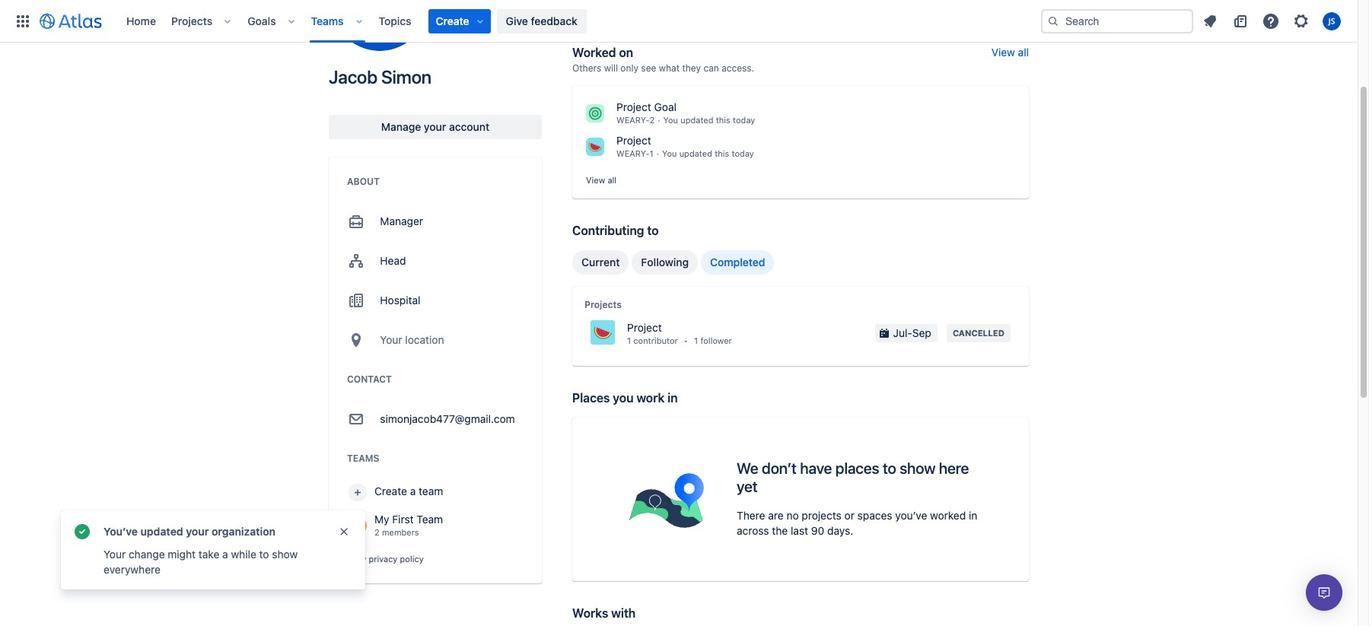 Task type: locate. For each thing, give the bounding box(es) containing it.
1 horizontal spatial teams
[[347, 453, 379, 464]]

0 vertical spatial show
[[900, 460, 936, 477]]

1 vertical spatial view
[[586, 175, 605, 185]]

project up weary-2
[[617, 100, 651, 113]]

0 horizontal spatial 2
[[374, 527, 380, 537]]

to
[[647, 224, 659, 237], [883, 460, 896, 477], [259, 548, 269, 561]]

team
[[417, 513, 443, 526]]

weary-
[[617, 115, 650, 125], [617, 148, 650, 158]]

0 vertical spatial projects
[[171, 14, 213, 27]]

create right topics
[[436, 14, 469, 27]]

1 left follower
[[694, 335, 698, 345]]

contributing to
[[572, 224, 659, 237]]

0 vertical spatial view all
[[992, 46, 1029, 59]]

2 weary- from the top
[[617, 148, 650, 158]]

your left location
[[380, 333, 402, 346]]

0 vertical spatial a
[[410, 485, 416, 498]]

create button
[[428, 9, 491, 33]]

today for project
[[732, 148, 754, 158]]

don't
[[762, 460, 797, 477]]

works
[[572, 606, 608, 620]]

today
[[733, 115, 755, 125], [732, 148, 754, 158]]

a right take
[[222, 548, 228, 561]]

your up take
[[186, 525, 209, 538]]

0 horizontal spatial 1
[[627, 335, 631, 345]]

0 vertical spatial in
[[668, 391, 678, 405]]

1 vertical spatial 2
[[374, 527, 380, 537]]

0 vertical spatial create
[[436, 14, 469, 27]]

what
[[659, 62, 680, 74]]

weary- for project goal
[[617, 115, 650, 125]]

group
[[572, 250, 774, 275]]

goals link
[[243, 9, 281, 33]]

1 horizontal spatial in
[[969, 509, 978, 522]]

to inside we don't have places to show here yet
[[883, 460, 896, 477]]

1 horizontal spatial show
[[900, 460, 936, 477]]

2 horizontal spatial view
[[992, 46, 1015, 59]]

1 vertical spatial a
[[222, 548, 228, 561]]

0 vertical spatial today
[[733, 115, 755, 125]]

teams up "jacob"
[[311, 14, 344, 27]]

view for places you work in
[[347, 554, 366, 564]]

view
[[992, 46, 1015, 59], [586, 175, 605, 185], [347, 554, 366, 564]]

create inside button
[[374, 485, 407, 498]]

you
[[663, 115, 678, 125], [662, 148, 677, 158]]

1 vertical spatial to
[[883, 460, 896, 477]]

weary- down weary-2
[[617, 148, 650, 158]]

we
[[737, 460, 759, 477]]

teams inside teams link
[[311, 14, 344, 27]]

spaces
[[858, 509, 893, 522]]

while
[[231, 548, 256, 561]]

2 vertical spatial updated
[[140, 525, 183, 538]]

1 horizontal spatial 2
[[650, 115, 655, 125]]

manager
[[380, 215, 423, 228]]

updated for project
[[679, 148, 712, 158]]

manage your account link
[[329, 115, 542, 139]]

you've
[[895, 509, 927, 522]]

or
[[845, 509, 855, 522]]

2 down my
[[374, 527, 380, 537]]

0 horizontal spatial all
[[608, 175, 617, 185]]

view all link
[[992, 46, 1029, 59], [586, 174, 617, 186]]

you've updated your organization
[[104, 525, 276, 538]]

in right worked
[[969, 509, 978, 522]]

jul-sep
[[893, 326, 932, 339]]

project goal
[[617, 100, 677, 113]]

1 for 1 contributor
[[627, 335, 631, 345]]

a left team on the bottom left of page
[[410, 485, 416, 498]]

open intercom messenger image
[[1315, 584, 1334, 602]]

project
[[617, 100, 651, 113], [617, 134, 651, 147], [627, 321, 662, 334]]

0 horizontal spatial view
[[347, 554, 366, 564]]

simon
[[381, 66, 432, 88]]

you right weary-1
[[662, 148, 677, 158]]

1 vertical spatial your
[[186, 525, 209, 538]]

topics link
[[374, 9, 416, 33]]

contributing
[[572, 224, 644, 237]]

1 down weary-2
[[650, 148, 654, 158]]

0 horizontal spatial view all
[[586, 175, 617, 185]]

0 horizontal spatial show
[[272, 548, 298, 561]]

your change might take a while to show everywhere
[[104, 548, 298, 576]]

0 horizontal spatial in
[[668, 391, 678, 405]]

1 horizontal spatial view all
[[992, 46, 1029, 59]]

0 vertical spatial this
[[716, 115, 731, 125]]

1 vertical spatial view all
[[586, 175, 617, 185]]

1 vertical spatial your
[[104, 548, 126, 561]]

1 vertical spatial today
[[732, 148, 754, 158]]

0 vertical spatial updated
[[681, 115, 714, 125]]

your location
[[380, 333, 444, 346]]

0 horizontal spatial your
[[104, 548, 126, 561]]

0 vertical spatial view
[[992, 46, 1015, 59]]

you down the goal
[[663, 115, 678, 125]]

work
[[637, 391, 665, 405]]

to inside your change might take a while to show everywhere
[[259, 548, 269, 561]]

jacob simon
[[329, 66, 432, 88]]

teams up create a team at the bottom left of page
[[347, 453, 379, 464]]

1 vertical spatial updated
[[679, 148, 712, 158]]

view all
[[992, 46, 1029, 59], [586, 175, 617, 185]]

0 vertical spatial teams
[[311, 14, 344, 27]]

a inside button
[[410, 485, 416, 498]]

1 vertical spatial show
[[272, 548, 298, 561]]

might
[[168, 548, 196, 561]]

1 contributor
[[627, 335, 678, 345]]

last
[[791, 525, 808, 538]]

0 horizontal spatial view all link
[[586, 174, 617, 186]]

current button
[[572, 250, 629, 275]]

to right while
[[259, 548, 269, 561]]

0 vertical spatial you updated this today
[[663, 115, 755, 125]]

1 horizontal spatial all
[[1018, 46, 1029, 59]]

1 horizontal spatial a
[[410, 485, 416, 498]]

in right work
[[668, 391, 678, 405]]

show right while
[[272, 548, 298, 561]]

you for project goal
[[663, 115, 678, 125]]

your
[[380, 333, 402, 346], [104, 548, 126, 561]]

projects down current button
[[585, 299, 622, 310]]

2 vertical spatial view
[[347, 554, 366, 564]]

1 horizontal spatial to
[[647, 224, 659, 237]]

places you work in
[[572, 391, 678, 405]]

2 vertical spatial to
[[259, 548, 269, 561]]

1 horizontal spatial projects
[[585, 299, 622, 310]]

0 horizontal spatial teams
[[311, 14, 344, 27]]

0 horizontal spatial your
[[186, 525, 209, 538]]

2 horizontal spatial to
[[883, 460, 896, 477]]

home
[[126, 14, 156, 27]]

0 vertical spatial all
[[1018, 46, 1029, 59]]

0 vertical spatial your
[[380, 333, 402, 346]]

2
[[650, 115, 655, 125], [374, 527, 380, 537]]

0 vertical spatial your
[[424, 120, 446, 133]]

1 horizontal spatial view
[[586, 175, 605, 185]]

show left here
[[900, 460, 936, 477]]

across
[[737, 525, 769, 538]]

2 down project goal
[[650, 115, 655, 125]]

search image
[[1047, 15, 1060, 27]]

1 vertical spatial this
[[715, 148, 729, 158]]

works with
[[572, 606, 636, 620]]

a
[[410, 485, 416, 498], [222, 548, 228, 561]]

your
[[424, 120, 446, 133], [186, 525, 209, 538]]

project up weary-1
[[617, 134, 651, 147]]

create up my
[[374, 485, 407, 498]]

1 vertical spatial you updated this today
[[662, 148, 754, 158]]

0 horizontal spatial projects
[[171, 14, 213, 27]]

banner containing home
[[0, 0, 1358, 43]]

1 horizontal spatial view all link
[[992, 46, 1029, 59]]

a inside your change might take a while to show everywhere
[[222, 548, 228, 561]]

updated down they on the top
[[681, 115, 714, 125]]

your right manage
[[424, 120, 446, 133]]

will
[[604, 62, 618, 74]]

0 vertical spatial weary-
[[617, 115, 650, 125]]

1 weary- from the top
[[617, 115, 650, 125]]

0 horizontal spatial create
[[374, 485, 407, 498]]

your inside your change might take a while to show everywhere
[[104, 548, 126, 561]]

teams
[[311, 14, 344, 27], [347, 453, 379, 464]]

1 vertical spatial project
[[617, 134, 651, 147]]

jacob
[[329, 66, 378, 88]]

contact
[[347, 374, 392, 385]]

updated up change at the left bottom
[[140, 525, 183, 538]]

weary- for project
[[617, 148, 650, 158]]

updated
[[681, 115, 714, 125], [679, 148, 712, 158], [140, 525, 183, 538]]

1 vertical spatial in
[[969, 509, 978, 522]]

0 vertical spatial view all link
[[992, 46, 1029, 59]]

to up following
[[647, 224, 659, 237]]

you for project
[[662, 148, 677, 158]]

project up '1 contributor'
[[627, 321, 662, 334]]

1 horizontal spatial your
[[380, 333, 402, 346]]

create
[[436, 14, 469, 27], [374, 485, 407, 498]]

projects right home
[[171, 14, 213, 27]]

switch to... image
[[14, 12, 32, 30]]

days.
[[827, 525, 853, 538]]

you
[[613, 391, 634, 405]]

updated right weary-1
[[679, 148, 712, 158]]

your up the everywhere
[[104, 548, 126, 561]]

create a team button
[[347, 477, 524, 508]]

show inside your change might take a while to show everywhere
[[272, 548, 298, 561]]

2 horizontal spatial 1
[[694, 335, 698, 345]]

0 horizontal spatial a
[[222, 548, 228, 561]]

feedback
[[531, 14, 578, 27]]

1
[[650, 148, 654, 158], [627, 335, 631, 345], [694, 335, 698, 345]]

account
[[449, 120, 490, 133]]

jul-
[[893, 326, 913, 339]]

1 left contributor
[[627, 335, 631, 345]]

1 vertical spatial weary-
[[617, 148, 650, 158]]

teams link
[[306, 9, 348, 33]]

0 horizontal spatial to
[[259, 548, 269, 561]]

weary- down project goal
[[617, 115, 650, 125]]

settings image
[[1292, 12, 1311, 30]]

have
[[800, 460, 832, 477]]

help image
[[1262, 12, 1280, 30]]

goal
[[654, 100, 677, 113]]

give
[[506, 14, 528, 27]]

0 vertical spatial you
[[663, 115, 678, 125]]

my
[[374, 513, 389, 526]]

2 inside my first team 2 members
[[374, 527, 380, 537]]

1 vertical spatial create
[[374, 485, 407, 498]]

you updated this today
[[663, 115, 755, 125], [662, 148, 754, 158]]

1 vertical spatial you
[[662, 148, 677, 158]]

banner
[[0, 0, 1358, 43]]

give feedback
[[506, 14, 578, 27]]

create inside popup button
[[436, 14, 469, 27]]

1 horizontal spatial create
[[436, 14, 469, 27]]

to right 'places'
[[883, 460, 896, 477]]



Task type: vqa. For each thing, say whether or not it's contained in the screenshot.
list
no



Task type: describe. For each thing, give the bounding box(es) containing it.
team
[[419, 485, 443, 498]]

2 vertical spatial project
[[627, 321, 662, 334]]

here
[[939, 460, 969, 477]]

my first team 2 members
[[374, 513, 443, 537]]

group containing current
[[572, 250, 774, 275]]

dismiss image
[[338, 526, 350, 538]]

goals
[[248, 14, 276, 27]]

top element
[[9, 0, 1041, 42]]

first
[[392, 513, 414, 526]]

create for create a team
[[374, 485, 407, 498]]

view privacy policy link
[[347, 554, 424, 564]]

view privacy policy
[[347, 554, 424, 564]]

topics
[[379, 14, 411, 27]]

there are no projects or spaces you've worked in across the last 90 days.
[[737, 509, 978, 538]]

policy
[[400, 554, 424, 564]]

change
[[129, 548, 165, 561]]

updated for project goal
[[681, 115, 714, 125]]

places
[[572, 391, 610, 405]]

no
[[787, 509, 799, 522]]

location
[[405, 333, 444, 346]]

worked
[[930, 509, 966, 522]]

give feedback button
[[497, 9, 587, 33]]

projects
[[802, 509, 842, 522]]

access.
[[722, 62, 754, 74]]

you've
[[104, 525, 138, 538]]

there
[[737, 509, 765, 522]]

organization
[[212, 525, 276, 538]]

about
[[347, 176, 380, 187]]

view all for bottom the view all link
[[586, 175, 617, 185]]

following button
[[632, 250, 698, 275]]

they
[[682, 62, 701, 74]]

the
[[772, 525, 788, 538]]

manage
[[381, 120, 421, 133]]

places
[[836, 460, 880, 477]]

create for create
[[436, 14, 469, 27]]

only
[[621, 62, 639, 74]]

are
[[768, 509, 784, 522]]

projects inside the projects "link"
[[171, 14, 213, 27]]

weary-1
[[617, 148, 654, 158]]

sep
[[913, 326, 932, 339]]

worked
[[572, 46, 616, 59]]

everywhere
[[104, 563, 161, 576]]

we don't have places to show here yet
[[737, 460, 969, 496]]

view all for top the view all link
[[992, 46, 1029, 59]]

weary-2
[[617, 115, 655, 125]]

take
[[199, 548, 219, 561]]

others will only see what they can access.
[[572, 62, 754, 74]]

you updated this today for project goal
[[663, 115, 755, 125]]

completed
[[710, 256, 765, 268]]

projects link
[[167, 9, 217, 33]]

completed button
[[701, 250, 774, 275]]

this for project goal
[[716, 115, 731, 125]]

notifications image
[[1201, 12, 1219, 30]]

1 follower
[[694, 335, 732, 345]]

see
[[641, 62, 656, 74]]

1 horizontal spatial your
[[424, 120, 446, 133]]

create a team
[[374, 485, 443, 498]]

simonjacob477@gmail.com
[[380, 413, 515, 425]]

hospital
[[380, 294, 421, 307]]

you updated this today for project
[[662, 148, 754, 158]]

account image
[[1323, 12, 1341, 30]]

worked on
[[572, 46, 633, 59]]

1 for 1 follower
[[694, 335, 698, 345]]

cancelled
[[953, 328, 1005, 338]]

on
[[619, 46, 633, 59]]

0 vertical spatial project
[[617, 100, 651, 113]]

0 vertical spatial 2
[[650, 115, 655, 125]]

0 vertical spatial to
[[647, 224, 659, 237]]

head
[[380, 254, 406, 267]]

in inside there are no projects or spaces you've worked in across the last 90 days.
[[969, 509, 978, 522]]

members
[[382, 527, 419, 537]]

home link
[[122, 9, 161, 33]]

1 horizontal spatial 1
[[650, 148, 654, 158]]

your for your change might take a while to show everywhere
[[104, 548, 126, 561]]

view for projects
[[586, 175, 605, 185]]

current
[[582, 256, 620, 268]]

1 vertical spatial teams
[[347, 453, 379, 464]]

your for your location
[[380, 333, 402, 346]]

with
[[611, 606, 636, 620]]

today for project goal
[[733, 115, 755, 125]]

1 vertical spatial view all link
[[586, 174, 617, 186]]

this for project
[[715, 148, 729, 158]]

1 vertical spatial all
[[608, 175, 617, 185]]

Search field
[[1041, 9, 1194, 33]]

contributor
[[634, 335, 678, 345]]

follower
[[701, 335, 732, 345]]

yet
[[737, 478, 758, 496]]

manage your account
[[381, 120, 490, 133]]

show inside we don't have places to show here yet
[[900, 460, 936, 477]]

following
[[641, 256, 689, 268]]

90
[[811, 525, 825, 538]]

1 vertical spatial projects
[[585, 299, 622, 310]]

can
[[704, 62, 719, 74]]



